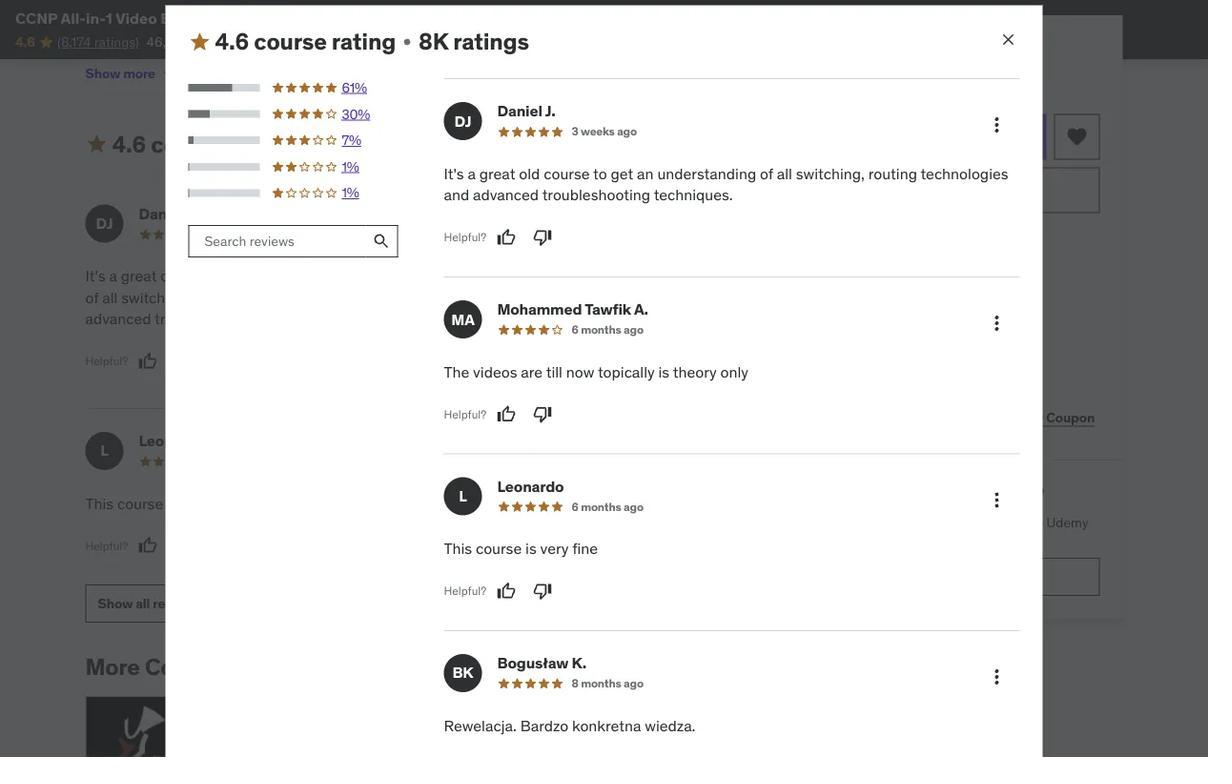 Task type: locate. For each thing, give the bounding box(es) containing it.
46,430 students
[[147, 33, 246, 50]]

dj for mark review by mohammed tawfik a. as unhelpful icon
[[96, 214, 113, 234]]

1 horizontal spatial your
[[847, 513, 872, 530]]

0 vertical spatial this course is very fine
[[85, 494, 239, 513]]

same
[[297, 70, 329, 87]]

0 vertical spatial daniel
[[497, 101, 542, 121]]

techniques. for mark review by mohammed tawfik a. as unhelpful image
[[654, 185, 733, 205]]

1 vertical spatial bogusław k.
[[497, 653, 587, 673]]

j. inside dialog
[[545, 101, 556, 121]]

1 vertical spatial till
[[546, 362, 563, 381]]

understanding inside dialog
[[657, 164, 756, 183]]

weeks inside dialog
[[581, 124, 615, 139]]

0 vertical spatial an
[[637, 164, 654, 183]]

1 vertical spatial 1% button
[[188, 184, 399, 202]]

0 vertical spatial mohammed tawfik a.
[[488, 204, 639, 224]]

0 horizontal spatial 3
[[213, 227, 220, 242]]

till inside dialog
[[546, 362, 563, 381]]

8k ratings down 30%
[[316, 130, 426, 159]]

0 horizontal spatial ratings
[[350, 130, 426, 159]]

additional actions for review by leonardo image
[[986, 489, 1008, 512]]

0 vertical spatial till
[[537, 267, 553, 286]]

an for mark review by mohammed tawfik a. as unhelpful icon
[[279, 267, 295, 286]]

j. for mark review by mohammed tawfik a. as unhelpful icon
[[187, 204, 197, 224]]

mark review by mohammed tawfik a. as helpful image left mark review by mohammed tawfik a. as unhelpful image
[[497, 405, 516, 424]]

buy now button
[[822, 167, 1100, 213]]

get
[[611, 164, 633, 183], [252, 267, 275, 286]]

bogusław inside dialog
[[497, 653, 569, 673]]

0 horizontal spatial mark review by daniel j. as helpful image
[[138, 352, 157, 371]]

1 horizontal spatial xsmall image
[[400, 34, 415, 49]]

techs
[[360, 51, 393, 68]]

rating inside dialog
[[332, 27, 396, 56]]

mohammed tawfik a. up mark review by daniel j. as unhelpful image at the top of the page
[[488, 204, 639, 224]]

helpful? for mark review by daniel j. as unhelpful image at the top of the page
[[444, 230, 486, 245]]

1 horizontal spatial 3
[[572, 124, 578, 139]]

are inside dialog
[[521, 362, 543, 381]]

team
[[875, 513, 906, 530]]

old for mark review by mohammed tawfik a. as unhelpful icon's 'mark review by mohammed tawfik a. as helpful' icon
[[160, 267, 182, 286]]

8k ratings for ma
[[316, 130, 426, 159]]

this course includes:
[[822, 266, 970, 286]]

ma right submit search icon
[[442, 214, 465, 234]]

j.
[[545, 101, 556, 121], [187, 204, 197, 224]]

1 horizontal spatial an
[[637, 164, 654, 183]]

dialog containing 4.6 course rating
[[165, 5, 1043, 757]]

3 weeks ago inside dialog
[[572, 124, 637, 139]]

show left reviews
[[98, 595, 133, 612]]

dj down clear,
[[454, 111, 472, 131]]

ago for mark review by mohammed tawfik a. as unhelpful image
[[624, 322, 644, 337]]

bs-
[[546, 70, 569, 87]]

mark review by daniel j. as helpful image
[[497, 228, 516, 247], [138, 352, 157, 371]]

understanding for mark review by mohammed tawfik a. as unhelpful image
[[657, 164, 756, 183]]

course
[[254, 27, 327, 56], [151, 130, 224, 159], [544, 164, 590, 183], [854, 266, 903, 286], [185, 267, 231, 286], [117, 494, 163, 513], [476, 539, 522, 558]]

1%
[[342, 158, 359, 175], [342, 184, 359, 201]]

and inside dialog
[[444, 185, 469, 205]]

a for mark review by mohammed tawfik a. as unhelpful icon
[[109, 267, 117, 286]]

1% for first 1% button from the bottom of the dialog containing 4.6 course rating
[[342, 184, 359, 201]]

2 1% from the top
[[342, 184, 359, 201]]

mohammed tawfik a.
[[488, 204, 639, 224], [497, 299, 648, 319]]

0 vertical spatial mark review by mohammed tawfik a. as helpful image
[[487, 309, 506, 328]]

0 vertical spatial of
[[294, 51, 305, 68]]

it's a great old course to get an understanding of all switching, routing technologies and advanced troubleshooting techniques.
[[444, 164, 1009, 205], [85, 267, 398, 329]]

8k ratings up clear,
[[419, 27, 529, 56]]

1 vertical spatial it's
[[85, 267, 105, 286]]

you left with
[[385, 70, 406, 87]]

0 horizontal spatial technologies
[[246, 288, 334, 308]]

Search reviews text field
[[188, 225, 366, 258]]

konkretna for mark review by mohammed tawfik a. as unhelpful icon
[[563, 494, 632, 513]]

wiedza. for mark review by mohammed tawfik a. as unhelpful image
[[645, 716, 696, 735]]

1 vertical spatial j.
[[187, 204, 197, 224]]

1 vertical spatial this
[[85, 494, 114, 513]]

0 horizontal spatial of
[[85, 288, 99, 308]]

1 horizontal spatial advanced
[[473, 185, 539, 205]]

1 6 from the top
[[572, 322, 579, 337]]

mark review by mohammed tawfik a. as helpful image
[[487, 309, 506, 328], [497, 405, 516, 424]]

dj
[[454, 111, 472, 131], [96, 214, 113, 234]]

mark review by mohammed tawfik a. as helpful image left mark review by mohammed tawfik a. as unhelpful icon
[[487, 309, 506, 328]]

1 vertical spatial a
[[109, 267, 117, 286]]

0 vertical spatial 8 months ago
[[562, 454, 634, 469]]

k.
[[562, 431, 577, 451], [572, 653, 587, 673]]

rewelacja. for mark review by mohammed tawfik a. as unhelpful image
[[444, 716, 517, 735]]

1 vertical spatial 8k ratings
[[316, 130, 426, 159]]

mark review by leonardo as helpful image
[[138, 537, 157, 556], [497, 582, 516, 601]]

my
[[438, 70, 456, 87]]

1 horizontal spatial j.
[[545, 101, 556, 121]]

1 vertical spatial bogusław
[[497, 653, 569, 673]]

1 vertical spatial of
[[760, 164, 773, 183]]

bogusław k. down mark review by leonardo as unhelpful image
[[497, 653, 587, 673]]

show for show more
[[85, 65, 120, 82]]

network
[[309, 51, 357, 68]]

it's a great old course to get an understanding of all switching, routing technologies and advanced troubleshooting techniques. for mark review by mohammed tawfik a. as unhelpful image
[[444, 164, 1009, 205]]

6 months ago
[[572, 322, 644, 337], [572, 499, 644, 514]]

bogusław k. down mark review by mohammed tawfik a. as unhelpful image
[[488, 431, 577, 451]]

routing for mark review by mohammed tawfik a. as unhelpful image
[[868, 164, 917, 183]]

ratings up clear,
[[453, 27, 529, 56]]

mark review by bogusław k. as unhelpful image
[[524, 537, 543, 556]]

bogusław k. for mark review by mohammed tawfik a. as unhelpful icon
[[488, 431, 577, 451]]

show for show all reviews
[[98, 595, 133, 612]]

a inside dialog
[[468, 164, 476, 183]]

2 horizontal spatial of
[[760, 164, 773, 183]]

1 vertical spatial konkretna
[[572, 716, 641, 735]]

weeks
[[581, 124, 615, 139], [222, 227, 256, 242]]

all inside button
[[136, 595, 150, 612]]

bogusław k.
[[488, 431, 577, 451], [497, 653, 587, 673]]

bardzo
[[511, 494, 559, 513], [520, 716, 569, 735]]

the inside dialog
[[444, 362, 469, 381]]

4.6 course rating inside dialog
[[215, 27, 396, 56]]

the videos are till now topically is theory only
[[434, 267, 739, 286], [444, 362, 749, 381]]

0 vertical spatial understanding
[[657, 164, 756, 183]]

a. inside dialog
[[634, 299, 648, 319]]

technologies down additional actions for review by daniel j. image
[[921, 164, 1009, 183]]

8k
[[419, 27, 448, 56], [316, 130, 345, 159]]

this course is very fine for mark review by mohammed tawfik a. as unhelpful icon
[[85, 494, 239, 513]]

rating up thing
[[332, 27, 396, 56]]

you left so
[[125, 25, 146, 42]]

this course is very fine inside dialog
[[444, 539, 598, 558]]

dialog
[[165, 5, 1043, 757]]

rating left xsmall image
[[229, 130, 293, 159]]

(8,174
[[57, 33, 91, 50]]

0 vertical spatial bogusław
[[488, 431, 559, 451]]

1 vertical spatial bardzo
[[520, 716, 569, 735]]

thank you so much for your support! : ) since 2005, i've helped thousands of network techs worldwide in earning their cisco and comptia certifications - and now i'm ready to do the exact same thing for you with my clear, concise, bs-free training courses.
[[85, 25, 750, 87]]

topically for mark review by mohammed tawfik a. as unhelpful image
[[598, 362, 655, 381]]

daniel j. for mark review by mohammed tawfik a. as unhelpful image
[[497, 101, 556, 121]]

30-day money-back guarantee
[[880, 229, 1042, 244]]

are up mark review by mohammed tawfik a. as unhelpful image
[[521, 362, 543, 381]]

xsmall image up the worldwide
[[400, 34, 415, 49]]

xsmall image
[[297, 137, 312, 152]]

0 horizontal spatial l
[[100, 441, 108, 461]]

demand
[[929, 298, 977, 315]]

0 vertical spatial xsmall image
[[400, 34, 415, 49]]

3 inside dialog
[[572, 124, 578, 139]]

are for mark review by mohammed tawfik a. as unhelpful image
[[521, 362, 543, 381]]

0 vertical spatial dj
[[454, 111, 472, 131]]

0 horizontal spatial j.
[[187, 204, 197, 224]]

worldwide
[[396, 51, 457, 68]]

2 horizontal spatial 4.6
[[215, 27, 249, 56]]

the
[[434, 267, 460, 286], [444, 362, 469, 381]]

the videos are till now topically is theory only inside dialog
[[444, 362, 749, 381]]

daniel for mark review by mohammed tawfik a. as unhelpful image
[[497, 101, 542, 121]]

0 vertical spatial theory
[[663, 267, 707, 286]]

now inside thank you so much for your support! : ) since 2005, i've helped thousands of network techs worldwide in earning their cisco and comptia certifications - and now i'm ready to do the exact same thing for you with my clear, concise, bs-free training courses.
[[120, 70, 144, 87]]

your up 'courses' at the bottom right
[[847, 513, 872, 530]]

switching, inside dialog
[[796, 164, 865, 183]]

a
[[468, 164, 476, 183], [109, 267, 117, 286]]

0 horizontal spatial it's
[[85, 267, 105, 286]]

mohammed up mark review by daniel j. as unhelpful image at the top of the page
[[488, 204, 572, 224]]

switching,
[[796, 164, 865, 183], [121, 288, 190, 308]]

mohammed tawfik a. down mark review by daniel j. as unhelpful image at the top of the page
[[497, 299, 648, 319]]

troubleshooting
[[542, 185, 650, 205], [155, 309, 263, 329]]

4.6 down ccnp
[[15, 33, 35, 50]]

of inside thank you so much for your support! : ) since 2005, i've helped thousands of network techs worldwide in earning their cisco and comptia certifications - and now i'm ready to do the exact same thing for you with my clear, concise, bs-free training courses.
[[294, 51, 305, 68]]

0 vertical spatial 3
[[572, 124, 578, 139]]

1 6 months ago from the top
[[572, 322, 644, 337]]

more
[[85, 653, 140, 682]]

wiedza. inside dialog
[[645, 716, 696, 735]]

of inside dialog
[[760, 164, 773, 183]]

get for mark review by mohammed tawfik a. as unhelpful image
[[611, 164, 633, 183]]

bogusław for mark review by mohammed tawfik a. as unhelpful image
[[497, 653, 569, 673]]

xsmall image
[[400, 34, 415, 49], [159, 66, 174, 81]]

bogusław down mark review by leonardo as unhelpful image
[[497, 653, 569, 673]]

4.6 right medium image
[[112, 130, 146, 159]]

0 horizontal spatial leonardo
[[139, 431, 205, 451]]

money-
[[921, 229, 960, 244]]

j. up search reviews text field
[[187, 204, 197, 224]]

are down mark review by daniel j. as unhelpful image at the top of the page
[[511, 267, 533, 286]]

1 vertical spatial advanced
[[85, 309, 151, 329]]

rewelacja. bardzo konkretna wiedza. for mark review by mohammed tawfik a. as unhelpful image
[[444, 716, 696, 735]]

wiedza.
[[635, 494, 686, 513], [645, 716, 696, 735]]

to
[[205, 70, 217, 87], [593, 164, 607, 183], [235, 267, 249, 286], [953, 513, 965, 530]]

mohammed down mark review by daniel j. as unhelpful image at the top of the page
[[497, 299, 582, 319]]

1 vertical spatial 6
[[572, 499, 579, 514]]

ago for the mark review by bogusław k. as unhelpful image
[[614, 454, 634, 469]]

techniques. for mark review by mohammed tawfik a. as unhelpful icon
[[266, 309, 345, 329]]

ma left mark review by mohammed tawfik a. as unhelpful icon
[[451, 309, 475, 329]]

1 vertical spatial you
[[385, 70, 406, 87]]

0 vertical spatial wiedza.
[[635, 494, 686, 513]]

0 vertical spatial it's
[[444, 164, 464, 183]]

bogusław k. inside dialog
[[497, 653, 587, 673]]

1 vertical spatial 3 weeks ago
[[213, 227, 278, 242]]

till up mark review by mohammed tawfik a. as unhelpful image
[[546, 362, 563, 381]]

1 horizontal spatial you
[[385, 70, 406, 87]]

videos
[[464, 267, 508, 286], [473, 362, 517, 381]]

xsmall image right '2005,'
[[159, 66, 174, 81]]

it's inside dialog
[[444, 164, 464, 183]]

much
[[167, 25, 200, 42]]

additional actions for review by daniel j. image
[[986, 114, 1008, 137]]

1 vertical spatial show
[[98, 595, 133, 612]]

1 vertical spatial 8 months ago
[[572, 676, 644, 691]]

0 vertical spatial more
[[123, 65, 155, 82]]

0 vertical spatial troubleshooting
[[542, 185, 650, 205]]

1 vertical spatial understanding
[[299, 267, 398, 286]]

0 vertical spatial bardzo
[[511, 494, 559, 513]]

technologies down search reviews text field
[[246, 288, 334, 308]]

1 horizontal spatial all
[[136, 595, 150, 612]]

mohammed inside dialog
[[497, 299, 582, 319]]

routing
[[868, 164, 917, 183], [194, 288, 243, 308]]

routing down search reviews text field
[[194, 288, 243, 308]]

the videos are till now topically is theory only for mark review by mohammed tawfik a. as unhelpful icon
[[434, 267, 739, 286]]

6 months ago for fine
[[572, 499, 644, 514]]

more left i've
[[123, 65, 155, 82]]

4.6 for it's a great old course to get an understanding of all switching, routing technologies and advanced troubleshooting techniques.
[[215, 27, 249, 56]]

1 horizontal spatial this course is very fine
[[444, 539, 598, 558]]

0 vertical spatial are
[[511, 267, 533, 286]]

mark review by leonardo as helpful image left mark review by leonardo as unhelpful image
[[497, 582, 516, 601]]

1 vertical spatial daniel j.
[[139, 204, 197, 224]]

1 horizontal spatial dj
[[454, 111, 472, 131]]

1 horizontal spatial it's
[[444, 164, 464, 183]]

j. for mark review by mohammed tawfik a. as unhelpful image
[[545, 101, 556, 121]]

4.6 course rating
[[215, 27, 396, 56], [112, 130, 293, 159]]

you
[[125, 25, 146, 42], [385, 70, 406, 87]]

an inside dialog
[[637, 164, 654, 183]]

daniel inside dialog
[[497, 101, 542, 121]]

1 vertical spatial this course is very fine
[[444, 539, 598, 558]]

0 horizontal spatial 8k
[[316, 130, 345, 159]]

and
[[590, 51, 612, 68], [94, 70, 117, 87], [444, 185, 469, 205], [338, 288, 363, 308], [960, 324, 982, 341]]

mark review by mohammed tawfik a. as unhelpful image
[[524, 309, 543, 328]]

the videos are till now topically is theory only for mark review by mohammed tawfik a. as unhelpful image
[[444, 362, 749, 381]]

k. inside dialog
[[572, 653, 587, 673]]

this inside dialog
[[444, 539, 472, 558]]

the videos are till now topically is theory only down mark review by daniel j. as unhelpful image at the top of the page
[[434, 267, 739, 286]]

8 months ago for mark review by mohammed tawfik a. as unhelpful icon
[[562, 454, 634, 469]]

it's
[[444, 164, 464, 183], [85, 267, 105, 286]]

1 vertical spatial xsmall image
[[159, 66, 174, 81]]

8 inside dialog
[[572, 676, 579, 691]]

rewelacja. bardzo konkretna wiedza. inside dialog
[[444, 716, 696, 735]]

theory for mark review by mohammed tawfik a. as unhelpful image
[[673, 362, 717, 381]]

rating for it's a great old course to get an understanding of all switching, routing technologies and advanced troubleshooting techniques.
[[332, 27, 396, 56]]

0 vertical spatial rewelacja. bardzo konkretna wiedza.
[[434, 494, 686, 513]]

8k left in at the left top of page
[[419, 27, 448, 56]]

62 hours on-demand video access on mobile and tv
[[852, 298, 1013, 341]]

1 horizontal spatial daniel
[[497, 101, 542, 121]]

hours
[[871, 298, 905, 315]]

8k inside dialog
[[419, 27, 448, 56]]

j. down bs-
[[545, 101, 556, 121]]

1 vertical spatial weeks
[[222, 227, 256, 242]]

access
[[909, 513, 950, 530]]

7%
[[342, 131, 361, 149]]

troubleshooting inside dialog
[[542, 185, 650, 205]]

old inside dialog
[[519, 164, 540, 183]]

months
[[581, 322, 621, 337], [571, 454, 612, 469], [581, 499, 621, 514], [581, 676, 621, 691]]

dj down medium image
[[96, 214, 113, 234]]

4.6 course rating for ma
[[112, 130, 293, 159]]

more right or
[[929, 483, 973, 505]]

advanced for mark review by mohammed tawfik a. as unhelpful icon
[[85, 309, 151, 329]]

helpful? for mark review by mohammed tawfik a. as unhelpful image
[[444, 407, 486, 422]]

rating
[[332, 27, 396, 56], [229, 130, 293, 159]]

till for mark review by mohammed tawfik a. as unhelpful icon
[[537, 267, 553, 286]]

1 horizontal spatial 8k
[[419, 27, 448, 56]]

:
[[305, 25, 308, 42]]

3 for mark review by mohammed tawfik a. as unhelpful image
[[572, 124, 578, 139]]

0 horizontal spatial weeks
[[222, 227, 256, 242]]

only for mark review by mohammed tawfik a. as unhelpful icon
[[711, 267, 739, 286]]

mark review by leonardo as helpful image up show all reviews
[[138, 537, 157, 556]]

now
[[120, 70, 144, 87], [961, 180, 991, 200], [557, 267, 585, 286], [566, 362, 595, 381]]

k. for mark review by mohammed tawfik a. as unhelpful icon
[[562, 431, 577, 451]]

till down mark review by daniel j. as unhelpful image at the top of the page
[[537, 267, 553, 286]]

1 vertical spatial more
[[929, 483, 973, 505]]

30-
[[880, 229, 898, 244]]

1 vertical spatial rewelacja. bardzo konkretna wiedza.
[[444, 716, 696, 735]]

0 horizontal spatial for
[[203, 25, 220, 42]]

topically
[[588, 267, 645, 286], [598, 362, 655, 381]]

8 months ago
[[562, 454, 634, 469], [572, 676, 644, 691]]

daniel
[[497, 101, 542, 121], [139, 204, 184, 224]]

8k right xsmall image
[[316, 130, 345, 159]]

1 horizontal spatial this
[[444, 539, 472, 558]]

techniques. inside dialog
[[654, 185, 733, 205]]

since
[[85, 51, 119, 68]]

xsmall image inside show more button
[[159, 66, 174, 81]]

0 vertical spatial show
[[85, 65, 120, 82]]

1 vertical spatial tawfik
[[585, 299, 631, 319]]

bardzo inside dialog
[[520, 716, 569, 735]]

your inside thank you so much for your support! : ) since 2005, i've helped thousands of network techs worldwide in earning their cisco and comptia certifications - and now i'm ready to do the exact same thing for you with my clear, concise, bs-free training courses.
[[223, 25, 248, 42]]

6
[[572, 322, 579, 337], [572, 499, 579, 514]]

an for mark review by mohammed tawfik a. as unhelpful image
[[637, 164, 654, 183]]

topically for mark review by mohammed tawfik a. as unhelpful icon
[[588, 267, 645, 286]]

wishlist image
[[1066, 125, 1089, 148]]

8 for mark review by mohammed tawfik a. as unhelpful image
[[572, 676, 579, 691]]

thing
[[332, 70, 363, 87]]

8 months ago for mark review by mohammed tawfik a. as unhelpful image
[[572, 676, 644, 691]]

0 horizontal spatial 4.6
[[15, 33, 35, 50]]

great inside dialog
[[479, 164, 515, 183]]

fine for mark review by mohammed tawfik a. as unhelpful image
[[572, 539, 598, 558]]

understanding
[[657, 164, 756, 183], [299, 267, 398, 286]]

1 vertical spatial rating
[[229, 130, 293, 159]]

8k for it's a great old course to get an understanding of all switching, routing technologies and advanced troubleshooting techniques.
[[419, 27, 448, 56]]

show down (8,174 ratings)
[[85, 65, 120, 82]]

very for mark review by mohammed tawfik a. as unhelpful image
[[540, 539, 569, 558]]

students
[[193, 33, 246, 50]]

fine inside dialog
[[572, 539, 598, 558]]

rewelacja. bardzo konkretna wiedza.
[[434, 494, 686, 513], [444, 716, 696, 735]]

the videos are till now topically is theory only up mark review by mohammed tawfik a. as unhelpful image
[[444, 362, 749, 381]]

very inside dialog
[[540, 539, 569, 558]]

camp
[[199, 8, 241, 28]]

4.6 right medium icon
[[215, 27, 249, 56]]

1 vertical spatial topically
[[598, 362, 655, 381]]

0 vertical spatial a
[[468, 164, 476, 183]]

medium image
[[85, 133, 108, 156]]

tawfik inside dialog
[[585, 299, 631, 319]]

routing left 'buy'
[[868, 164, 917, 183]]

this for mark review by mohammed tawfik a. as unhelpful icon
[[85, 494, 114, 513]]

8k for ma
[[316, 130, 345, 159]]

2 6 from the top
[[572, 499, 579, 514]]

1 horizontal spatial techniques.
[[654, 185, 733, 205]]

1 horizontal spatial more
[[929, 483, 973, 505]]

1 1% button from the top
[[188, 157, 399, 176]]

1 vertical spatial 6 months ago
[[572, 499, 644, 514]]

0 horizontal spatial an
[[279, 267, 295, 286]]

1 vertical spatial theory
[[673, 362, 717, 381]]

1 vertical spatial routing
[[194, 288, 243, 308]]

ready
[[169, 70, 202, 87]]

courses
[[145, 653, 233, 682]]

1 1% from the top
[[342, 158, 359, 175]]

helpful?
[[444, 230, 486, 245], [434, 311, 477, 326], [85, 354, 128, 369], [444, 407, 486, 422], [85, 539, 128, 553], [434, 539, 477, 553], [444, 584, 486, 598]]

0 vertical spatial topically
[[588, 267, 645, 286]]

weeks for mark review by mohammed tawfik a. as unhelpful image
[[581, 124, 615, 139]]

topically inside dialog
[[598, 362, 655, 381]]

mark review by daniel j. as unhelpful image
[[533, 228, 552, 247]]

1 vertical spatial very
[[540, 539, 569, 558]]

0 horizontal spatial troubleshooting
[[155, 309, 263, 329]]

0 horizontal spatial fine
[[214, 494, 239, 513]]

4.6 inside dialog
[[215, 27, 249, 56]]

1 vertical spatial switching,
[[121, 288, 190, 308]]

of for mark review by mohammed tawfik a. as unhelpful icon
[[85, 288, 99, 308]]

0 vertical spatial you
[[125, 25, 146, 42]]

advanced
[[473, 185, 539, 205], [85, 309, 151, 329]]

dj for mark review by mohammed tawfik a. as unhelpful image
[[454, 111, 472, 131]]

1 vertical spatial leonardo
[[497, 476, 564, 496]]

8 months ago inside dialog
[[572, 676, 644, 691]]

your up 'thousands'
[[223, 25, 248, 42]]

2 6 months ago from the top
[[572, 499, 644, 514]]

1% for 1st 1% button from the top of the dialog containing 4.6 course rating
[[342, 158, 359, 175]]

1 vertical spatial ma
[[451, 309, 475, 329]]

0 vertical spatial the
[[434, 267, 460, 286]]

bogusław down mark review by mohammed tawfik a. as unhelpful image
[[488, 431, 559, 451]]

old
[[519, 164, 540, 183], [160, 267, 182, 286]]

8k ratings inside dialog
[[419, 27, 529, 56]]

ratings
[[453, 27, 529, 56], [350, 130, 426, 159]]

ratings down 30%
[[350, 130, 426, 159]]

your inside training 5 or more people? get your team access to 25,000+ top udemy courses anytime, anywhere.
[[847, 513, 872, 530]]

bk inside dialog
[[452, 663, 474, 683]]

submit search image
[[372, 232, 391, 251]]



Task type: vqa. For each thing, say whether or not it's contained in the screenshot.
• corresponding to Recurrent Neural Networks, Time Series, and Sequence Data
no



Task type: describe. For each thing, give the bounding box(es) containing it.
medium image
[[188, 30, 211, 53]]

weeks for mark review by mohammed tawfik a. as unhelpful icon
[[222, 227, 256, 242]]

bryant
[[324, 8, 372, 28]]

old for mark review by mohammed tawfik a. as unhelpful image's 'mark review by mohammed tawfik a. as helpful' icon
[[519, 164, 540, 183]]

troubleshooting for mark review by mohammed tawfik a. as unhelpful image
[[542, 185, 650, 205]]

advanced for mark review by mohammed tawfik a. as unhelpful image
[[473, 185, 539, 205]]

helpful? for mark review by mohammed tawfik a. as unhelpful icon
[[434, 311, 477, 326]]

it's a great old course to get an understanding of all switching, routing technologies and advanced troubleshooting techniques. for mark review by mohammed tawfik a. as unhelpful icon
[[85, 267, 398, 329]]

this for mark review by mohammed tawfik a. as unhelpful image
[[444, 539, 472, 558]]

bogusław k. for mark review by mohammed tawfik a. as unhelpful image
[[497, 653, 587, 673]]

theory for mark review by mohammed tawfik a. as unhelpful icon
[[663, 267, 707, 286]]

daniel for mark review by mohammed tawfik a. as unhelpful icon
[[139, 204, 184, 224]]

apply
[[1008, 409, 1044, 426]]

certifications
[[672, 51, 750, 68]]

helpful? for mark review by leonardo as unhelpful image
[[444, 584, 486, 598]]

)
[[311, 25, 315, 42]]

ratings for it's a great old course to get an understanding of all switching, routing technologies and advanced troubleshooting techniques.
[[453, 27, 529, 56]]

bardzo for mark review by mohammed tawfik a. as unhelpful image
[[520, 716, 569, 735]]

to inside thank you so much for your support! : ) since 2005, i've helped thousands of network techs worldwide in earning their cisco and comptia certifications - and now i'm ready to do the exact same thing for you with my clear, concise, bs-free training courses.
[[205, 70, 217, 87]]

tv
[[985, 324, 1000, 341]]

clear,
[[459, 70, 491, 87]]

6 months ago for now
[[572, 322, 644, 337]]

the
[[238, 70, 258, 87]]

konkretna for mark review by mohammed tawfik a. as unhelpful image
[[572, 716, 641, 735]]

0 vertical spatial leonardo
[[139, 431, 205, 451]]

1 vertical spatial mark review by leonardo as helpful image
[[497, 582, 516, 601]]

bk for mark review by mohammed tawfik a. as unhelpful icon
[[443, 441, 464, 461]]

free
[[569, 70, 593, 87]]

i'm
[[148, 70, 165, 87]]

very for mark review by mohammed tawfik a. as unhelpful icon
[[182, 494, 210, 513]]

0 horizontal spatial you
[[125, 25, 146, 42]]

to inside dialog
[[593, 164, 607, 183]]

technologies for mark review by mohammed tawfik a. as unhelpful image
[[921, 164, 1009, 183]]

more inside show more button
[[123, 65, 155, 82]]

till for mark review by mohammed tawfik a. as unhelpful image
[[546, 362, 563, 381]]

helpful? for the mark review by bogusław k. as unhelpful image
[[434, 539, 477, 553]]

2005,
[[122, 51, 158, 68]]

so
[[150, 25, 164, 42]]

4.6 course rating for it's a great old course to get an understanding of all switching, routing technologies and advanced troubleshooting techniques.
[[215, 27, 396, 56]]

this course is very fine for mark review by mohammed tawfik a. as unhelpful image
[[444, 539, 598, 558]]

apply coupon button
[[1003, 399, 1100, 437]]

$16.99
[[822, 38, 918, 76]]

great for mark review by mohammed tawfik a. as unhelpful icon
[[121, 267, 157, 286]]

a for mark review by mohammed tawfik a. as unhelpful image
[[468, 164, 476, 183]]

boot
[[161, 8, 195, 28]]

30%
[[342, 105, 370, 122]]

bardzo for mark review by mohammed tawfik a. as unhelpful icon
[[511, 494, 559, 513]]

mobile
[[916, 324, 956, 341]]

the for mark review by mohammed tawfik a. as unhelpful icon
[[434, 267, 460, 286]]

0 vertical spatial tawfik
[[575, 204, 622, 224]]

their
[[523, 51, 550, 68]]

(8,174 ratings)
[[57, 33, 139, 50]]

on
[[898, 324, 913, 341]]

bogusław for mark review by mohammed tawfik a. as unhelpful icon
[[488, 431, 559, 451]]

video
[[981, 298, 1013, 315]]

rewelacja. for mark review by mohammed tawfik a. as unhelpful icon
[[434, 494, 507, 513]]

4.6 for ma
[[112, 130, 146, 159]]

0 vertical spatial mohammed
[[488, 204, 572, 224]]

cisco
[[553, 51, 586, 68]]

to inside training 5 or more people? get your team access to 25,000+ top udemy courses anytime, anywhere.
[[953, 513, 965, 530]]

daniel j. for mark review by mohammed tawfik a. as unhelpful icon
[[139, 204, 197, 224]]

3 weeks ago for mark review by mohammed tawfik a. as unhelpful icon
[[213, 227, 278, 242]]

guarantee
[[988, 229, 1042, 244]]

get for mark review by mohammed tawfik a. as unhelpful icon
[[252, 267, 275, 286]]

5
[[894, 483, 904, 505]]

months for mark review by leonardo as unhelpful image
[[581, 499, 621, 514]]

8k ratings for it's a great old course to get an understanding of all switching, routing technologies and advanced troubleshooting techniques.
[[419, 27, 529, 56]]

the for mark review by mohammed tawfik a. as unhelpful image
[[444, 362, 469, 381]]

now inside buy now button
[[961, 180, 991, 200]]

8 for mark review by mohammed tawfik a. as unhelpful icon
[[562, 454, 569, 469]]

0 vertical spatial mark review by leonardo as helpful image
[[138, 537, 157, 556]]

back
[[960, 229, 986, 244]]

7% button
[[188, 131, 399, 150]]

more inside training 5 or more people? get your team access to 25,000+ top udemy courses anytime, anywhere.
[[929, 483, 973, 505]]

additional actions for review by mohammed tawfik a. image
[[986, 312, 1008, 335]]

mark review by mohammed tawfik a. as unhelpful image
[[533, 405, 552, 424]]

close modal image
[[999, 30, 1018, 49]]

routing for mark review by mohammed tawfik a. as unhelpful icon
[[194, 288, 243, 308]]

understanding for mark review by mohammed tawfik a. as unhelpful icon
[[299, 267, 398, 286]]

day
[[898, 229, 918, 244]]

1 horizontal spatial mark review by daniel j. as helpful image
[[497, 228, 516, 247]]

udemy
[[1047, 513, 1089, 530]]

thousands
[[228, 51, 291, 68]]

helped
[[184, 51, 225, 68]]

2 1% button from the top
[[188, 184, 399, 202]]

switching, for mark review by mohammed tawfik a. as unhelpful icon
[[121, 288, 190, 308]]

all for mark review by mohammed tawfik a. as unhelpful image
[[777, 164, 792, 183]]

30% button
[[188, 105, 399, 123]]

bk for mark review by mohammed tawfik a. as unhelpful image
[[452, 663, 474, 683]]

coupon
[[1046, 409, 1095, 426]]

wiedza. for mark review by mohammed tawfik a. as unhelpful icon
[[635, 494, 686, 513]]

46,430
[[147, 33, 190, 50]]

do
[[220, 70, 235, 87]]

it's for mark review by mohammed tawfik a. as unhelpful image
[[444, 164, 464, 183]]

months for the mark review by bogusław k. as unhelpful image
[[571, 454, 612, 469]]

comptia
[[615, 51, 669, 68]]

training 5 or more people? get your team access to 25,000+ top udemy courses anytime, anywhere.
[[822, 483, 1089, 549]]

61%
[[342, 79, 367, 96]]

0 vertical spatial ma
[[442, 214, 465, 234]]

get
[[822, 513, 843, 530]]

videos for mark review by mohammed tawfik a. as unhelpful image
[[473, 362, 517, 381]]

3 for mark review by mohammed tawfik a. as unhelpful icon
[[213, 227, 220, 242]]

are for mark review by mohammed tawfik a. as unhelpful icon
[[511, 267, 533, 286]]

62
[[852, 298, 868, 315]]

in
[[461, 51, 471, 68]]

0 vertical spatial a.
[[625, 204, 639, 224]]

earning
[[475, 51, 520, 68]]

video
[[116, 8, 157, 28]]

chris
[[283, 8, 321, 28]]

by
[[238, 653, 263, 682]]

top
[[1024, 513, 1043, 530]]

1
[[106, 8, 113, 28]]

training
[[822, 483, 890, 505]]

access
[[852, 324, 895, 341]]

thank
[[85, 25, 122, 42]]

on-
[[908, 298, 929, 315]]

more courses by
[[85, 653, 268, 682]]

-
[[85, 70, 91, 87]]

additional actions for review by bogusław k. image
[[986, 665, 1008, 688]]

ago for mark review by daniel j. as unhelpful image at the top of the page
[[617, 124, 637, 139]]

l inside dialog
[[459, 486, 467, 506]]

3 weeks ago for mark review by mohammed tawfik a. as unhelpful image
[[572, 124, 637, 139]]

with
[[244, 8, 279, 28]]

concise,
[[494, 70, 543, 87]]

k. for mark review by mohammed tawfik a. as unhelpful image
[[572, 653, 587, 673]]

technologies for mark review by mohammed tawfik a. as unhelpful icon
[[246, 288, 334, 308]]

ma inside dialog
[[451, 309, 475, 329]]

courses.
[[645, 70, 695, 87]]

includes:
[[906, 266, 970, 286]]

ccnp all-in-1 video boot camp with chris bryant
[[15, 8, 372, 28]]

buy
[[931, 180, 958, 200]]

i've
[[161, 51, 181, 68]]

with
[[410, 70, 435, 87]]

support!
[[252, 25, 302, 42]]

mohammed tawfik a. inside dialog
[[497, 299, 648, 319]]

fine for mark review by mohammed tawfik a. as unhelpful icon
[[214, 494, 239, 513]]

show more
[[85, 65, 155, 82]]

show all reviews
[[98, 595, 200, 612]]

2 horizontal spatial this
[[822, 266, 851, 286]]

show all reviews button
[[85, 585, 213, 623]]

mark review by mohammed tawfik a. as helpful image for mark review by mohammed tawfik a. as unhelpful icon
[[487, 309, 506, 328]]

1 vertical spatial mark review by daniel j. as helpful image
[[138, 352, 157, 371]]

ago for mark review by leonardo as unhelpful image
[[624, 499, 644, 514]]

buy now
[[931, 180, 991, 200]]

training
[[596, 70, 642, 87]]

people?
[[977, 483, 1044, 505]]

of for mark review by mohammed tawfik a. as unhelpful image
[[760, 164, 773, 183]]

ratings for ma
[[350, 130, 426, 159]]

months for mark review by mohammed tawfik a. as unhelpful image
[[581, 322, 621, 337]]

1 horizontal spatial leonardo
[[497, 476, 564, 496]]

all-
[[61, 8, 86, 28]]

anywhere.
[[926, 532, 986, 549]]

6 for fine
[[572, 499, 579, 514]]

anytime,
[[872, 532, 922, 549]]

all for mark review by mohammed tawfik a. as unhelpful icon
[[102, 288, 118, 308]]

6 for now
[[572, 322, 579, 337]]

great for mark review by mohammed tawfik a. as unhelpful image
[[479, 164, 515, 183]]

mark review by bogusław k. as helpful image
[[487, 537, 506, 556]]

1 vertical spatial for
[[366, 70, 382, 87]]

only for mark review by mohammed tawfik a. as unhelpful image
[[720, 362, 749, 381]]

mark review by leonardo as unhelpful image
[[533, 582, 552, 601]]

ccnp
[[15, 8, 58, 28]]

rewelacja. bardzo konkretna wiedza. for mark review by mohammed tawfik a. as unhelpful icon
[[434, 494, 686, 513]]

and inside 62 hours on-demand video access on mobile and tv
[[960, 324, 982, 341]]

courses
[[822, 532, 868, 549]]

apply coupon
[[1008, 409, 1095, 426]]

mark review by mohammed tawfik a. as helpful image for mark review by mohammed tawfik a. as unhelpful image
[[497, 405, 516, 424]]

reviews
[[153, 595, 200, 612]]

switching, for mark review by mohammed tawfik a. as unhelpful image
[[796, 164, 865, 183]]

61% button
[[188, 78, 399, 97]]

ratings)
[[94, 33, 139, 50]]



